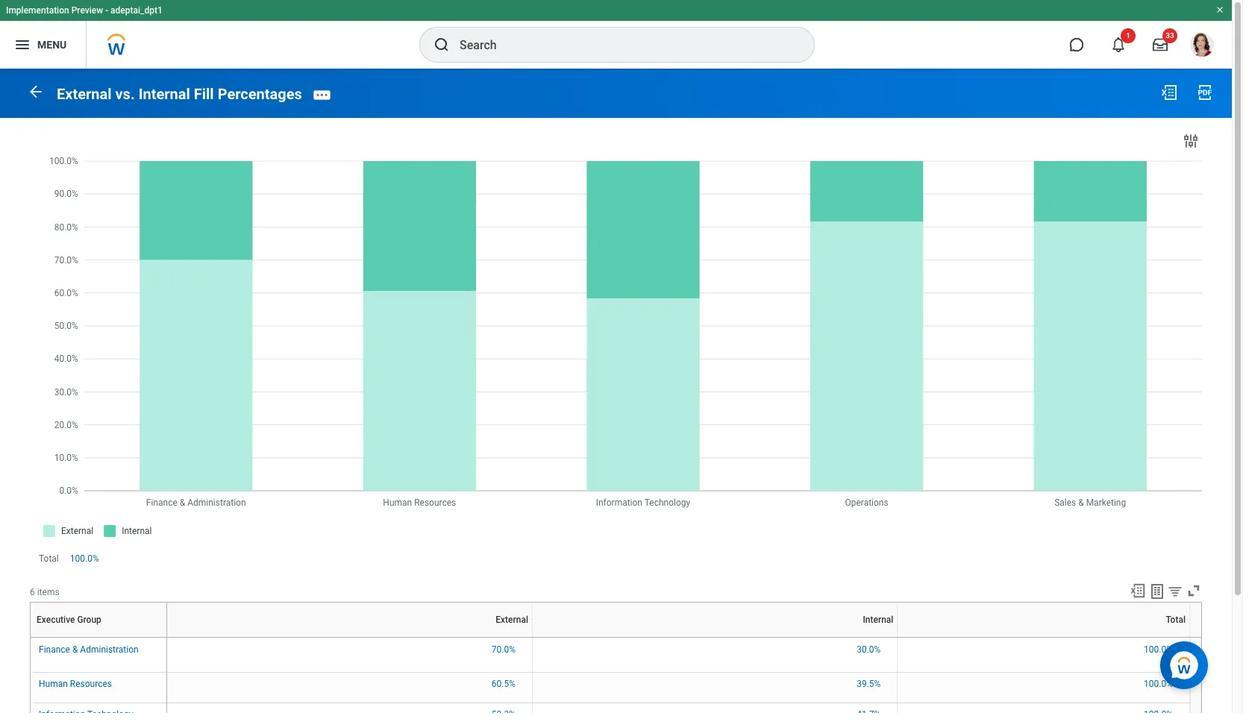 Task type: locate. For each thing, give the bounding box(es) containing it.
internal
[[139, 85, 190, 103], [863, 615, 894, 625], [714, 637, 716, 638]]

100.0% button
[[70, 553, 101, 565], [1144, 644, 1176, 656], [1144, 678, 1176, 690]]

group up executive group button
[[77, 615, 101, 625]]

executive group
[[37, 615, 101, 625], [97, 637, 102, 638]]

total column header
[[898, 637, 1190, 639]]

export to excel image for "export to worksheets" icon
[[1130, 583, 1146, 599]]

external internal total
[[348, 637, 1045, 638]]

finance & administration link
[[39, 642, 139, 655]]

2 horizontal spatial internal
[[863, 615, 894, 625]]

external
[[57, 85, 112, 103], [496, 615, 528, 625], [348, 637, 351, 638]]

executive group up &
[[37, 615, 101, 625]]

executive
[[37, 615, 75, 625], [97, 637, 100, 638]]

0 vertical spatial 100.0%
[[70, 554, 99, 564]]

1 horizontal spatial total
[[1043, 637, 1045, 638]]

1 vertical spatial executive
[[97, 637, 100, 638]]

0 vertical spatial external
[[57, 85, 112, 103]]

1 vertical spatial export to excel image
[[1130, 583, 1146, 599]]

2 vertical spatial total
[[1043, 637, 1045, 638]]

0 horizontal spatial external
[[57, 85, 112, 103]]

2 vertical spatial internal
[[714, 637, 716, 638]]

executive up finance & administration link
[[97, 637, 100, 638]]

toolbar inside external vs. internal fill percentages main content
[[1123, 583, 1202, 602]]

items
[[37, 587, 59, 598]]

0 vertical spatial export to excel image
[[1161, 84, 1179, 102]]

2 horizontal spatial total
[[1166, 615, 1186, 625]]

export to excel image
[[1161, 84, 1179, 102], [1130, 583, 1146, 599]]

1 horizontal spatial external
[[348, 637, 351, 638]]

1
[[1126, 31, 1131, 40]]

Search Workday  search field
[[460, 28, 784, 61]]

human resources link
[[39, 676, 112, 689]]

1 horizontal spatial executive
[[97, 637, 100, 638]]

39.5% button
[[857, 678, 883, 690]]

external for external vs. internal fill percentages
[[57, 85, 112, 103]]

resources
[[70, 679, 112, 689]]

external button
[[348, 637, 351, 638]]

0 vertical spatial executive
[[37, 615, 75, 625]]

0 vertical spatial total
[[39, 554, 59, 564]]

1 vertical spatial 100.0% button
[[1144, 644, 1176, 656]]

export to excel image left "export to worksheets" icon
[[1130, 583, 1146, 599]]

0 horizontal spatial total
[[39, 554, 59, 564]]

row element
[[32, 603, 170, 637], [167, 603, 1194, 637]]

100.0% button for 70.0%
[[1144, 644, 1176, 656]]

70.0%
[[492, 645, 516, 655]]

administration
[[80, 645, 139, 655]]

implementation
[[6, 5, 69, 16]]

-
[[105, 5, 108, 16]]

100.0%
[[70, 554, 99, 564], [1144, 645, 1173, 655], [1144, 679, 1173, 689]]

export to excel image left view printable version (pdf) image
[[1161, 84, 1179, 102]]

external inside row element
[[496, 615, 528, 625]]

group up administration
[[100, 637, 102, 638]]

1 button
[[1102, 28, 1136, 61]]

0 vertical spatial internal
[[139, 85, 190, 103]]

executive group up finance & administration link
[[97, 637, 102, 638]]

menu
[[37, 39, 67, 50]]

2 vertical spatial external
[[348, 637, 351, 638]]

1 vertical spatial total
[[1166, 615, 1186, 625]]

0 vertical spatial group
[[77, 615, 101, 625]]

0 horizontal spatial export to excel image
[[1130, 583, 1146, 599]]

total
[[39, 554, 59, 564], [1166, 615, 1186, 625], [1043, 637, 1045, 638]]

2 horizontal spatial external
[[496, 615, 528, 625]]

2 vertical spatial 100.0% button
[[1144, 678, 1176, 690]]

0 horizontal spatial internal
[[139, 85, 190, 103]]

1 vertical spatial external
[[496, 615, 528, 625]]

external for external internal total
[[348, 637, 351, 638]]

2 vertical spatial 100.0%
[[1144, 679, 1173, 689]]

menu banner
[[0, 0, 1232, 69]]

menu button
[[0, 21, 86, 69]]

100.0% button for 60.5%
[[1144, 678, 1176, 690]]

executive down items
[[37, 615, 75, 625]]

39.5%
[[857, 679, 881, 689]]

1 vertical spatial 100.0%
[[1144, 645, 1173, 655]]

30.0% button
[[857, 644, 883, 656]]

1 vertical spatial internal
[[863, 615, 894, 625]]

1 horizontal spatial export to excel image
[[1161, 84, 1179, 102]]

2 row element from the left
[[167, 603, 1194, 637]]

row element containing executive group
[[32, 603, 170, 637]]

0 horizontal spatial executive
[[37, 615, 75, 625]]

60.5% button
[[492, 678, 518, 690]]

1 row element from the left
[[32, 603, 170, 637]]

0 vertical spatial 100.0% button
[[70, 553, 101, 565]]

6
[[30, 587, 35, 598]]

group
[[77, 615, 101, 625], [100, 637, 102, 638]]

60.5%
[[492, 679, 516, 689]]

toolbar
[[1123, 583, 1202, 602]]

33
[[1166, 31, 1175, 40]]



Task type: describe. For each thing, give the bounding box(es) containing it.
6 items
[[30, 587, 59, 598]]

&
[[72, 645, 78, 655]]

human resources
[[39, 679, 112, 689]]

previous page image
[[27, 83, 45, 101]]

total inside row element
[[1166, 615, 1186, 625]]

fill
[[194, 85, 214, 103]]

search image
[[433, 36, 451, 54]]

close environment banner image
[[1216, 5, 1225, 14]]

1 horizontal spatial internal
[[714, 637, 716, 638]]

implementation preview -   adeptai_dpt1
[[6, 5, 163, 16]]

100.0% for 60.5%
[[1144, 679, 1173, 689]]

percentages
[[218, 85, 302, 103]]

1 vertical spatial group
[[100, 637, 102, 638]]

group inside row element
[[77, 615, 101, 625]]

finance & administration
[[39, 645, 139, 655]]

export to worksheets image
[[1149, 583, 1167, 601]]

30.0%
[[857, 645, 881, 655]]

adeptai_dpt1
[[111, 5, 163, 16]]

executive inside row element
[[37, 615, 75, 625]]

external vs. internal fill percentages main content
[[0, 69, 1232, 714]]

external vs. internal fill percentages
[[57, 85, 302, 103]]

1 vertical spatial executive group
[[97, 637, 102, 638]]

inbox large image
[[1153, 37, 1168, 52]]

finance
[[39, 645, 70, 655]]

executive group button
[[97, 637, 102, 638]]

fullscreen image
[[1186, 583, 1202, 599]]

internal inside row element
[[863, 615, 894, 625]]

view printable version (pdf) image
[[1197, 84, 1214, 102]]

vs.
[[115, 85, 135, 103]]

justify image
[[13, 36, 31, 54]]

select to filter grid data image
[[1167, 584, 1184, 599]]

0 vertical spatial executive group
[[37, 615, 101, 625]]

70.0% button
[[492, 644, 518, 656]]

profile logan mcneil image
[[1191, 33, 1214, 60]]

100.0% for 70.0%
[[1144, 645, 1173, 655]]

external vs. internal fill percentages link
[[57, 85, 302, 103]]

external for external
[[496, 615, 528, 625]]

internal button
[[714, 637, 717, 638]]

export to excel image for view printable version (pdf) image
[[1161, 84, 1179, 102]]

preview
[[71, 5, 103, 16]]

configure and view chart data image
[[1182, 132, 1200, 150]]

notifications large image
[[1111, 37, 1126, 52]]

human
[[39, 679, 68, 689]]

33 button
[[1144, 28, 1178, 61]]

row element containing external
[[167, 603, 1194, 637]]



Task type: vqa. For each thing, say whether or not it's contained in the screenshot.
Navigation Pane region
no



